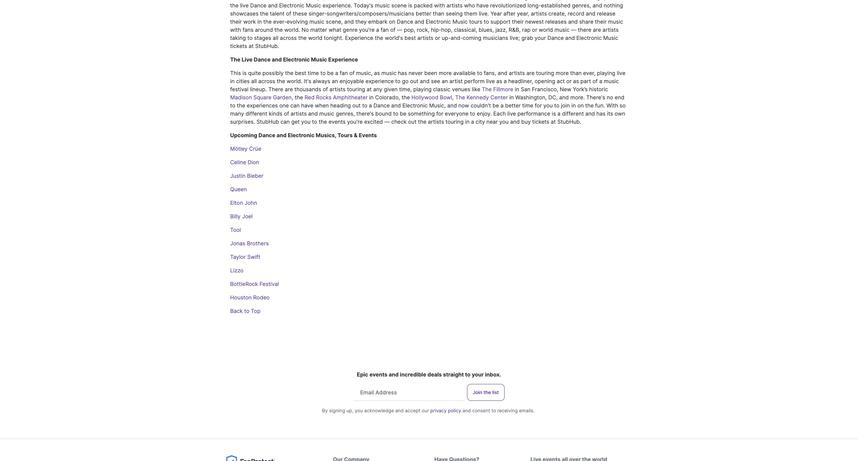 Task type: describe. For each thing, give the bounding box(es) containing it.
dance down stubhub
[[259, 132, 276, 139]]

and down releases
[[566, 35, 575, 41]]

release
[[597, 10, 616, 17]]

to up there's
[[362, 102, 368, 109]]

0 vertical spatial nothing
[[581, 0, 601, 1]]

jonas brothers
[[230, 240, 269, 247]]

historic
[[590, 86, 608, 93]]

has inside in washington, dc, and more. there's no end to the experiences one can have when heading out to a dance and electronic music, and now couldn't be a better time for you to join in on the fun. with so many different kinds of artists and music genres, there's bound to be something for everyone to enjoy. each live performance is a different and has its own surprises. stubhub can get you to the events you're excited — check out the artists touring in a city near you and buy tickets at stubhub.
[[597, 110, 606, 117]]

dion
[[248, 159, 259, 166]]

2 horizontal spatial as
[[574, 78, 579, 85]]

bowl
[[440, 94, 453, 101]]

to left the join
[[555, 102, 560, 109]]

artists up headliner,
[[509, 70, 525, 76]]

electronic up these
[[279, 2, 305, 9]]

1 more from the left
[[439, 70, 452, 76]]

and up 'share' at top
[[586, 10, 596, 17]]

justin
[[230, 173, 246, 179]]

see
[[431, 78, 440, 85]]

the left the "world's"
[[375, 35, 384, 41]]

go
[[402, 78, 409, 85]]

enjoyable
[[340, 78, 364, 85]]

stages
[[254, 35, 271, 41]]

grab
[[522, 35, 534, 41]]

all inside , there's nothing quite like the live dance and electronic music experience. today's music scene is packed with artists who have revolutionized long-established genres, and nothing showcases the talent of these singer-songwriters/composers/musicians better than seeing them live. year after year, artists create, record and release their work in the ever-evolving music scene, and they embark on dance and electronic music tours to support their newest releases and share their music with fans around the world. no matter what genre you're a fan of — pop, rock, hip-hop, classical, blues, jazz, r&b, rap or world music — there are artists taking to stages all across the world tonight. experience the world's best artists or up-and-coming musicians live; grab your dance and electronic music tickets at stubhub.
[[273, 35, 279, 41]]

to up always
[[321, 70, 326, 76]]

1 horizontal spatial as
[[497, 78, 503, 85]]

live inside in washington, dc, and more. there's no end to the experiences one can have when heading out to a dance and electronic music, and now couldn't be a better time for you to join in on the fun. with so many different kinds of artists and music genres, there's bound to be something for everyone to enjoy. each live performance is a different and has its own surprises. stubhub can get you to the events you're excited — check out the artists touring in a city near you and buy tickets at stubhub.
[[508, 110, 516, 117]]

there
[[578, 26, 592, 33]]

of up historic
[[593, 78, 598, 85]]

francisco,
[[532, 86, 559, 93]]

our
[[422, 408, 429, 414]]

music up singer-
[[306, 2, 321, 9]]

1 horizontal spatial nothing
[[604, 2, 623, 9]]

heading
[[331, 102, 351, 109]]

them
[[465, 10, 478, 17]]

to up the perform
[[477, 70, 483, 76]]

ever-
[[273, 18, 287, 25]]

live down 'fans,'
[[487, 78, 495, 85]]

and up 'genre' on the top left
[[345, 18, 354, 25]]

to right straight
[[465, 372, 471, 378]]

mötley crüe link
[[230, 146, 262, 152]]

and left accept
[[396, 408, 404, 414]]

live.
[[479, 10, 489, 17]]

0 horizontal spatial as
[[374, 70, 380, 76]]

billy joel link
[[230, 213, 253, 220]]

on inside , there's nothing quite like the live dance and electronic music experience. today's music scene is packed with artists who have revolutionized long-established genres, and nothing showcases the talent of these singer-songwriters/composers/musicians better than seeing them live. year after year, artists create, record and release their work in the ever-evolving music scene, and they embark on dance and electronic music tours to support their newest releases and share their music with fans around the world. no matter what genre you're a fan of — pop, rock, hip-hop, classical, blues, jazz, r&b, rap or world music — there are artists taking to stages all across the world tonight. experience the world's best artists or up-and-coming musicians live; grab your dance and electronic music tickets at stubhub.
[[389, 18, 396, 25]]

and up rock,
[[415, 18, 425, 25]]

dance up showcases
[[250, 2, 267, 9]]

artists up get
[[291, 110, 307, 117]]

music,
[[356, 70, 373, 76]]

music up historic
[[604, 78, 619, 85]]

madison square garden link
[[230, 94, 292, 101]]

electronic down get
[[288, 132, 315, 139]]

back
[[230, 308, 243, 315]]

in right the join
[[572, 102, 576, 109]]

and left buy
[[511, 118, 520, 125]]

have inside in washington, dc, and more. there's no end to the experiences one can have when heading out to a dance and electronic music, and now couldn't be a better time for you to join in on the fun. with so many different kinds of artists and music genres, there's bound to be something for everyone to enjoy. each live performance is a different and has its own surprises. stubhub can get you to the events you're excited — check out the artists touring in a city near you and buy tickets at stubhub.
[[301, 102, 314, 109]]

the up there
[[277, 78, 285, 85]]

and down record
[[569, 18, 578, 25]]

long-
[[528, 2, 541, 9]]

0 horizontal spatial can
[[281, 118, 290, 125]]

you're inside in washington, dc, and more. there's no end to the experiences one can have when heading out to a dance and electronic music, and now couldn't be a better time for you to join in on the fun. with so many different kinds of artists and music genres, there's bound to be something for everyone to enjoy. each live performance is a different and has its own surprises. stubhub can get you to the events you're excited — check out the artists touring in a city near you and buy tickets at stubhub.
[[347, 118, 363, 125]]

buy
[[522, 118, 531, 125]]

and down there's
[[586, 110, 595, 117]]

in inside this is quite possibly the best time to be a fan of music, as music has never been more available to fans, and artists are touring more than ever, playing live in cities all across the world. it's always an enjoyable experience to go out and see an artist perform live as a headliner, opening act or as part of a music festival lineup. there are thousands of artists touring at any given time, playing classic venues like
[[230, 78, 235, 85]]

the down 'time,'
[[402, 94, 410, 101]]

there
[[269, 86, 283, 93]]

to down 'couldn't'
[[470, 110, 476, 117]]

possibly
[[263, 70, 284, 76]]

the kennedy center link
[[456, 94, 508, 101]]

1 horizontal spatial ,
[[453, 94, 454, 101]]

1 vertical spatial be
[[493, 102, 499, 109]]

there's
[[563, 0, 580, 1]]

your inside , there's nothing quite like the live dance and electronic music experience. today's music scene is packed with artists who have revolutionized long-established genres, and nothing showcases the talent of these singer-songwriters/composers/musicians better than seeing them live. year after year, artists create, record and release their work in the ever-evolving music scene, and they embark on dance and electronic music tours to support their newest releases and share their music with fans around the world. no matter what genre you're a fan of — pop, rock, hip-hop, classical, blues, jazz, r&b, rap or world music — there are artists taking to stages all across the world tonight. experience the world's best artists or up-and-coming musicians live; grab your dance and electronic music tickets at stubhub.
[[535, 35, 546, 41]]

electronic up 'hip-'
[[426, 18, 451, 25]]

touring inside in washington, dc, and more. there's no end to the experiences one can have when heading out to a dance and electronic music, and now couldn't be a better time for you to join in on the fun. with so many different kinds of artists and music genres, there's bound to be something for everyone to enjoy. each live performance is a different and has its own surprises. stubhub can get you to the events you're excited — check out the artists touring in a city near you and buy tickets at stubhub.
[[446, 118, 464, 125]]

the down there's
[[586, 102, 594, 109]]

music down release
[[609, 18, 624, 25]]

a up fillmore
[[504, 78, 507, 85]]

artists down the music,
[[428, 118, 444, 125]]

0 vertical spatial or
[[532, 26, 538, 33]]

queen link
[[230, 186, 247, 193]]

0 horizontal spatial for
[[437, 110, 444, 117]]

and down colorado,
[[392, 102, 401, 109]]

everyone
[[445, 110, 469, 117]]

electronic down there
[[577, 35, 602, 41]]

upcoming dance and electronic musics, tours & events
[[230, 132, 377, 139]]

privacy
[[431, 408, 447, 414]]

artists down rock,
[[418, 35, 434, 41]]

hip-
[[431, 26, 442, 33]]

it's
[[304, 78, 311, 85]]

the left the 'red'
[[295, 94, 303, 101]]

jonas brothers link
[[230, 240, 269, 247]]

all inside this is quite possibly the best time to be a fan of music, as music has never been more available to fans, and artists are touring more than ever, playing live in cities all across the world. it's always an enjoyable experience to go out and see an artist perform live as a headliner, opening act or as part of a music festival lineup. there are thousands of artists touring at any given time, playing classic venues like
[[251, 78, 257, 85]]

by signing up, you acknowledge and accept our privacy policy and consent to receiving emails.
[[322, 408, 535, 414]]

best inside this is quite possibly the best time to be a fan of music, as music has never been more available to fans, and artists are touring more than ever, playing live in cities all across the world. it's always an enjoyable experience to go out and see an artist perform live as a headliner, opening act or as part of a music festival lineup. there are thousands of artists touring at any given time, playing classic venues like
[[295, 70, 307, 76]]

of inside in washington, dc, and more. there's no end to the experiences one can have when heading out to a dance and electronic music, and now couldn't be a better time for you to join in on the fun. with so many different kinds of artists and music genres, there's bound to be something for everyone to enjoy. each live performance is a different and has its own surprises. stubhub can get you to the events you're excited — check out the artists touring in a city near you and buy tickets at stubhub.
[[284, 110, 289, 117]]

rock,
[[417, 26, 430, 33]]

at inside in washington, dc, and more. there's no end to the experiences one can have when heading out to a dance and electronic music, and now couldn't be a better time for you to join in on the fun. with so many different kinds of artists and music genres, there's bound to be something for everyone to enjoy. each live performance is a different and has its own surprises. stubhub can get you to the events you're excited — check out the artists touring in a city near you and buy tickets at stubhub.
[[551, 118, 556, 125]]

these
[[293, 10, 307, 17]]

1 their from the left
[[230, 18, 242, 25]]

fans,
[[484, 70, 497, 76]]

the up around
[[264, 18, 272, 25]]

center
[[491, 94, 508, 101]]

0 horizontal spatial ,
[[292, 94, 293, 101]]

to right consent
[[492, 408, 496, 414]]

across inside , there's nothing quite like the live dance and electronic music experience. today's music scene is packed with artists who have revolutionized long-established genres, and nothing showcases the talent of these singer-songwriters/composers/musicians better than seeing them live. year after year, artists create, record and release their work in the ever-evolving music scene, and they embark on dance and electronic music tours to support their newest releases and share their music with fans around the world. no matter what genre you're a fan of — pop, rock, hip-hop, classical, blues, jazz, r&b, rap or world music — there are artists taking to stages all across the world tonight. experience the world's best artists or up-and-coming musicians live; grab your dance and electronic music tickets at stubhub.
[[280, 35, 297, 41]]

showcases
[[230, 10, 259, 17]]

embark
[[368, 18, 388, 25]]

music up always
[[311, 56, 327, 63]]

electronic up it's at the top of page
[[283, 56, 310, 63]]

mötley
[[230, 146, 248, 152]]

back to top button
[[230, 307, 261, 315]]

when
[[315, 102, 329, 109]]

genre
[[343, 26, 358, 33]]

1 vertical spatial events
[[370, 372, 388, 378]]

of up enjoyable
[[350, 70, 355, 76]]

and up possibly at the left top of the page
[[272, 56, 282, 63]]

, there's nothing quite like the live dance and electronic music experience. today's music scene is packed with artists who have revolutionized long-established genres, and nothing showcases the talent of these singer-songwriters/composers/musicians better than seeing them live. year after year, artists create, record and release their work in the ever-evolving music scene, and they embark on dance and electronic music tours to support their newest releases and share their music with fans around the world. no matter what genre you're a fan of — pop, rock, hip-hop, classical, blues, jazz, r&b, rap or world music — there are artists taking to stages all across the world tonight. experience the world's best artists or up-and-coming musicians live; grab your dance and electronic music tickets at stubhub.
[[230, 0, 625, 49]]

and left 'incredible' at the left bottom of the page
[[389, 372, 399, 378]]

artists down release
[[603, 26, 619, 33]]

pop,
[[404, 26, 416, 33]]

a left city
[[471, 118, 474, 125]]

swift
[[247, 254, 260, 261]]

in down fillmore
[[510, 94, 514, 101]]

the inside join the list button
[[484, 390, 491, 396]]

1 horizontal spatial for
[[535, 102, 542, 109]]

jazz,
[[496, 26, 508, 33]]

dc,
[[549, 94, 558, 101]]

and up everyone
[[448, 102, 457, 109]]

1 horizontal spatial be
[[400, 110, 407, 117]]

Email Address email field
[[355, 385, 465, 401]]

dance up pop,
[[397, 18, 413, 25]]

2 vertical spatial are
[[285, 86, 293, 93]]

you down each
[[500, 118, 509, 125]]

amphitheater
[[333, 94, 368, 101]]

of left these
[[286, 10, 291, 17]]

1 vertical spatial with
[[230, 26, 241, 33]]

tonight.
[[324, 35, 344, 41]]

1 horizontal spatial can
[[291, 102, 300, 109]]

a down dc,
[[558, 110, 561, 117]]

in left san
[[515, 86, 520, 93]]

in washington, dc, and more. there's no end to the experiences one can have when heading out to a dance and electronic music, and now couldn't be a better time for you to join in on the fun. with so many different kinds of artists and music genres, there's bound to be something for everyone to enjoy. each live performance is a different and has its own surprises. stubhub can get you to the events you're excited — check out the artists touring in a city near you and buy tickets at stubhub.
[[230, 94, 626, 125]]

0 horizontal spatial world
[[308, 35, 323, 41]]

music up experience
[[382, 70, 397, 76]]

than inside this is quite possibly the best time to be a fan of music, as music has never been more available to fans, and artists are touring more than ever, playing live in cities all across the world. it's always an enjoyable experience to go out and see an artist perform live as a headliner, opening act or as part of a music festival lineup. there are thousands of artists touring at any given time, playing classic venues like
[[571, 70, 582, 76]]

singer-
[[309, 10, 327, 17]]

1 horizontal spatial with
[[434, 2, 445, 9]]

and up the join
[[560, 94, 569, 101]]

than inside , there's nothing quite like the live dance and electronic music experience. today's music scene is packed with artists who have revolutionized long-established genres, and nothing showcases the talent of these singer-songwriters/composers/musicians better than seeing them live. year after year, artists create, record and release their work in the ever-evolving music scene, and they embark on dance and electronic music tours to support their newest releases and share their music with fans around the world. no matter what genre you're a fan of — pop, rock, hip-hop, classical, blues, jazz, r&b, rap or world music — there are artists taking to stages all across the world tonight. experience the world's best artists or up-and-coming musicians live; grab your dance and electronic music tickets at stubhub.
[[433, 10, 445, 17]]

0 horizontal spatial touring
[[347, 86, 365, 93]]

this
[[230, 70, 241, 76]]

year,
[[517, 10, 530, 17]]

to up many at the left
[[230, 102, 235, 109]]

dance down releases
[[548, 35, 564, 41]]

dance right live
[[254, 56, 271, 63]]

a up red rocks amphitheater link
[[335, 70, 338, 76]]

music down releases
[[555, 26, 570, 33]]

year
[[491, 10, 502, 17]]

experience
[[366, 78, 394, 85]]

to left go
[[396, 78, 401, 85]]

you right get
[[301, 118, 311, 125]]

live;
[[510, 35, 520, 41]]

world. inside this is quite possibly the best time to be a fan of music, as music has never been more available to fans, and artists are touring more than ever, playing live in cities all across the world. it's always an enjoyable experience to go out and see an artist perform live as a headliner, opening act or as part of a music festival lineup. there are thousands of artists touring at any given time, playing classic venues like
[[287, 78, 303, 85]]

coming
[[463, 35, 482, 41]]

each
[[494, 110, 506, 117]]

at inside this is quite possibly the best time to be a fan of music, as music has never been more available to fans, and artists are touring more than ever, playing live in cities all across the world. it's always an enjoyable experience to go out and see an artist perform live as a headliner, opening act or as part of a music festival lineup. there are thousands of artists touring at any given time, playing classic venues like
[[367, 86, 372, 93]]

rodeo
[[253, 294, 270, 301]]

red
[[305, 94, 315, 101]]

list
[[493, 390, 499, 396]]

seeing
[[446, 10, 463, 17]]

the down the live dance and electronic music experience
[[285, 70, 294, 76]]

record
[[568, 10, 585, 17]]

thousands
[[295, 86, 321, 93]]

lineup.
[[250, 86, 267, 93]]

cities
[[236, 78, 250, 85]]

1 an from the left
[[332, 78, 338, 85]]

inbox.
[[485, 372, 502, 378]]

in down any
[[369, 94, 374, 101]]

and right 'fans,'
[[498, 70, 508, 76]]

be inside this is quite possibly the best time to be a fan of music, as music has never been more available to fans, and artists are touring more than ever, playing live in cities all across the world. it's always an enjoyable experience to go out and see an artist perform live as a headliner, opening act or as part of a music festival lineup. there are thousands of artists touring at any given time, playing classic venues like
[[327, 70, 334, 76]]

a inside , there's nothing quite like the live dance and electronic music experience. today's music scene is packed with artists who have revolutionized long-established genres, and nothing showcases the talent of these singer-songwriters/composers/musicians better than seeing them live. year after year, artists create, record and release their work in the ever-evolving music scene, and they embark on dance and electronic music tours to support their newest releases and share their music with fans around the world. no matter what genre you're a fan of — pop, rock, hip-hop, classical, blues, jazz, r&b, rap or world music — there are artists taking to stages all across the world tonight. experience the world's best artists or up-and-coming musicians live; grab your dance and electronic music tickets at stubhub.
[[376, 26, 379, 33]]

billy
[[230, 213, 241, 220]]

music,
[[429, 102, 446, 109]]

like inside this is quite possibly the best time to be a fan of music, as music has never been more available to fans, and artists are touring more than ever, playing live in cities all across the world. it's always an enjoyable experience to go out and see an artist perform live as a headliner, opening act or as part of a music festival lineup. there are thousands of artists touring at any given time, playing classic venues like
[[472, 86, 481, 93]]

live up end
[[617, 70, 626, 76]]

2 different from the left
[[562, 110, 584, 117]]

to up blues,
[[484, 18, 489, 25]]

0 vertical spatial playing
[[597, 70, 616, 76]]

music up songwriters/composers/musicians
[[375, 2, 390, 9]]

acknowledge
[[365, 408, 394, 414]]

consent
[[473, 408, 491, 414]]

artists up seeing
[[447, 2, 463, 9]]

privacy policy link
[[431, 408, 462, 414]]

1 horizontal spatial —
[[397, 26, 403, 33]]

crüe
[[249, 146, 262, 152]]

1 different from the left
[[246, 110, 267, 117]]

red rocks amphitheater link
[[305, 94, 368, 101]]

live inside , there's nothing quite like the live dance and electronic music experience. today's music scene is packed with artists who have revolutionized long-established genres, and nothing showcases the talent of these singer-songwriters/composers/musicians better than seeing them live. year after year, artists create, record and release their work in the ever-evolving music scene, and they embark on dance and electronic music tours to support their newest releases and share their music with fans around the world. no matter what genre you're a fan of — pop, rock, hip-hop, classical, blues, jazz, r&b, rap or world music — there are artists taking to stages all across the world tonight. experience the world's best artists or up-and-coming musicians live; grab your dance and electronic music tickets at stubhub.
[[240, 2, 249, 9]]

the left talent
[[260, 10, 269, 17]]

bottlerock
[[230, 281, 258, 288]]

create,
[[549, 10, 567, 17]]

upcoming
[[230, 132, 257, 139]]

to inside button
[[244, 308, 250, 315]]

and down when
[[308, 110, 318, 117]]

back to top
[[230, 308, 261, 315]]

to up check
[[393, 110, 399, 117]]

tickets inside , there's nothing quite like the live dance and electronic music experience. today's music scene is packed with artists who have revolutionized long-established genres, and nothing showcases the talent of these singer-songwriters/composers/musicians better than seeing them live. year after year, artists create, record and release their work in the ever-evolving music scene, and they embark on dance and electronic music tours to support their newest releases and share their music with fans around the world. no matter what genre you're a fan of — pop, rock, hip-hop, classical, blues, jazz, r&b, rap or world music — there are artists taking to stages all across the world tonight. experience the world's best artists or up-and-coming musicians live; grab your dance and electronic music tickets at stubhub.
[[230, 43, 247, 49]]

music down release
[[604, 35, 619, 41]]



Task type: locate. For each thing, give the bounding box(es) containing it.
playing up hollywood at the top of page
[[414, 86, 432, 93]]

1 horizontal spatial different
[[562, 110, 584, 117]]

elton john link
[[230, 200, 257, 206]]

1 vertical spatial than
[[571, 70, 582, 76]]

1 horizontal spatial like
[[617, 0, 625, 1]]

like inside , there's nothing quite like the live dance and electronic music experience. today's music scene is packed with artists who have revolutionized long-established genres, and nothing showcases the talent of these singer-songwriters/composers/musicians better than seeing them live. year after year, artists create, record and release their work in the ever-evolving music scene, and they embark on dance and electronic music tours to support their newest releases and share their music with fans around the world. no matter what genre you're a fan of — pop, rock, hip-hop, classical, blues, jazz, r&b, rap or world music — there are artists taking to stages all across the world tonight. experience the world's best artists or up-and-coming musicians live; grab your dance and electronic music tickets at stubhub.
[[617, 0, 625, 1]]

better
[[416, 10, 432, 17], [505, 102, 521, 109]]

a up there's
[[369, 102, 372, 109]]

of up the "world's"
[[391, 26, 396, 33]]

in down this at the top left
[[230, 78, 235, 85]]

1 horizontal spatial an
[[442, 78, 448, 85]]

be
[[327, 70, 334, 76], [493, 102, 499, 109], [400, 110, 407, 117]]

1 horizontal spatial their
[[512, 18, 524, 25]]

been
[[425, 70, 438, 76]]

a up historic
[[600, 78, 603, 85]]

1 vertical spatial playing
[[414, 86, 432, 93]]

and down been
[[420, 78, 430, 85]]

in left city
[[465, 118, 470, 125]]

quite inside this is quite possibly the best time to be a fan of music, as music has never been more available to fans, and artists are touring more than ever, playing live in cities all across the world. it's always an enjoyable experience to go out and see an artist perform live as a headliner, opening act or as part of a music festival lineup. there are thousands of artists touring at any given time, playing classic venues like
[[248, 70, 261, 76]]

1 vertical spatial all
[[251, 78, 257, 85]]

— left pop,
[[397, 26, 403, 33]]

the down something
[[418, 118, 427, 125]]

more.
[[571, 94, 585, 101]]

1 horizontal spatial across
[[280, 35, 297, 41]]

1 horizontal spatial than
[[571, 70, 582, 76]]

2 their from the left
[[512, 18, 524, 25]]

better inside in washington, dc, and more. there's no end to the experiences one can have when heading out to a dance and electronic music, and now couldn't be a better time for you to join in on the fun. with so many different kinds of artists and music genres, there's bound to be something for everyone to enjoy. each live performance is a different and has its own surprises. stubhub can get you to the events you're excited — check out the artists touring in a city near you and buy tickets at stubhub.
[[505, 102, 521, 109]]

0 vertical spatial has
[[398, 70, 407, 76]]

0 vertical spatial than
[[433, 10, 445, 17]]

is inside this is quite possibly the best time to be a fan of music, as music has never been more available to fans, and artists are touring more than ever, playing live in cities all across the world. it's always an enjoyable experience to go out and see an artist perform live as a headliner, opening act or as part of a music festival lineup. there are thousands of artists touring at any given time, playing classic venues like
[[243, 70, 247, 76]]

join
[[473, 390, 483, 396]]

, up established on the right top
[[560, 0, 561, 1]]

mötley crüe
[[230, 146, 262, 152]]

signing
[[329, 408, 345, 414]]

0 vertical spatial world
[[539, 26, 553, 33]]

0 vertical spatial genres,
[[572, 2, 591, 9]]

be up check
[[400, 110, 407, 117]]

experience down 'genre' on the top left
[[345, 35, 374, 41]]

stubhub. down stages
[[255, 43, 279, 49]]

experience inside , there's nothing quite like the live dance and electronic music experience. today's music scene is packed with artists who have revolutionized long-established genres, and nothing showcases the talent of these singer-songwriters/composers/musicians better than seeing them live. year after year, artists create, record and release their work in the ever-evolving music scene, and they embark on dance and electronic music tours to support their newest releases and share their music with fans around the world. no matter what genre you're a fan of — pop, rock, hip-hop, classical, blues, jazz, r&b, rap or world music — there are artists taking to stages all across the world tonight. experience the world's best artists or up-and-coming musicians live; grab your dance and electronic music tickets at stubhub.
[[345, 35, 374, 41]]

2 more from the left
[[556, 70, 569, 76]]

2 horizontal spatial or
[[567, 78, 572, 85]]

as up the fillmore link
[[497, 78, 503, 85]]

2 horizontal spatial touring
[[536, 70, 555, 76]]

0 horizontal spatial are
[[285, 86, 293, 93]]

1 vertical spatial your
[[472, 372, 484, 378]]

lizzo
[[230, 267, 244, 274]]

across down possibly at the left top of the page
[[259, 78, 275, 85]]

0 horizontal spatial than
[[433, 10, 445, 17]]

1 horizontal spatial fan
[[381, 26, 389, 33]]

than left seeing
[[433, 10, 445, 17]]

at inside , there's nothing quite like the live dance and electronic music experience. today's music scene is packed with artists who have revolutionized long-established genres, and nothing showcases the talent of these singer-songwriters/composers/musicians better than seeing them live. year after year, artists create, record and release their work in the ever-evolving music scene, and they embark on dance and electronic music tours to support their newest releases and share their music with fans around the world. no matter what genre you're a fan of — pop, rock, hip-hop, classical, blues, jazz, r&b, rap or world music — there are artists taking to stages all across the world tonight. experience the world's best artists or up-and-coming musicians live; grab your dance and electronic music tickets at stubhub.
[[249, 43, 254, 49]]

at down dc,
[[551, 118, 556, 125]]

2 vertical spatial at
[[551, 118, 556, 125]]

fan
[[381, 26, 389, 33], [340, 70, 348, 76]]

and up talent
[[268, 2, 278, 9]]

of
[[286, 10, 291, 17], [391, 26, 396, 33], [350, 70, 355, 76], [593, 78, 598, 85], [323, 86, 328, 93], [284, 110, 289, 117]]

classical,
[[454, 26, 477, 33]]

hollywood bowl link
[[412, 94, 453, 101]]

celine
[[230, 159, 246, 166]]

0 vertical spatial have
[[477, 2, 489, 9]]

0 horizontal spatial is
[[243, 70, 247, 76]]

experience.
[[323, 2, 353, 9]]

you
[[544, 102, 553, 109], [301, 118, 311, 125], [500, 118, 509, 125], [355, 408, 363, 414]]

dance up bound
[[374, 102, 390, 109]]

tickets down taking
[[230, 43, 247, 49]]

0 vertical spatial your
[[535, 35, 546, 41]]

1 horizontal spatial best
[[405, 35, 416, 41]]

fan inside , there's nothing quite like the live dance and electronic music experience. today's music scene is packed with artists who have revolutionized long-established genres, and nothing showcases the talent of these singer-songwriters/composers/musicians better than seeing them live. year after year, artists create, record and release their work in the ever-evolving music scene, and they embark on dance and electronic music tours to support their newest releases and share their music with fans around the world. no matter what genre you're a fan of — pop, rock, hip-hop, classical, blues, jazz, r&b, rap or world music — there are artists taking to stages all across the world tonight. experience the world's best artists or up-and-coming musicians live; grab your dance and electronic music tickets at stubhub.
[[381, 26, 389, 33]]

the for fillmore
[[482, 86, 492, 93]]

to
[[484, 18, 489, 25], [248, 35, 253, 41], [321, 70, 326, 76], [477, 70, 483, 76], [396, 78, 401, 85], [230, 102, 235, 109], [362, 102, 368, 109], [555, 102, 560, 109], [393, 110, 399, 117], [470, 110, 476, 117], [312, 118, 317, 125], [244, 308, 250, 315], [465, 372, 471, 378], [492, 408, 496, 414]]

city
[[476, 118, 485, 125]]

there's
[[587, 94, 606, 101]]

never
[[409, 70, 423, 76]]

the live dance and electronic music experience
[[230, 56, 358, 63]]

square
[[254, 94, 272, 101]]

no
[[302, 26, 309, 33]]

to down fans
[[248, 35, 253, 41]]

time inside this is quite possibly the best time to be a fan of music, as music has never been more available to fans, and artists are touring more than ever, playing live in cities all across the world. it's always an enjoyable experience to go out and see an artist perform live as a headliner, opening act or as part of a music festival lineup. there are thousands of artists touring at any given time, playing classic venues like
[[308, 70, 319, 76]]

bottlerock festival link
[[230, 281, 279, 288]]

1 vertical spatial touring
[[347, 86, 365, 93]]

the down venues
[[456, 94, 465, 101]]

genres, down heading
[[336, 110, 355, 117]]

music inside in washington, dc, and more. there's no end to the experiences one can have when heading out to a dance and electronic music, and now couldn't be a better time for you to join in on the fun. with so many different kinds of artists and music genres, there's bound to be something for everyone to enjoy. each live performance is a different and has its own surprises. stubhub can get you to the events you're excited — check out the artists touring in a city near you and buy tickets at stubhub.
[[320, 110, 335, 117]]

is
[[409, 2, 413, 9], [243, 70, 247, 76], [552, 110, 556, 117]]

2 horizontal spatial is
[[552, 110, 556, 117]]

there's
[[357, 110, 374, 117]]

best
[[405, 35, 416, 41], [295, 70, 307, 76]]

or down the newest
[[532, 26, 538, 33]]

top
[[251, 308, 261, 315]]

houston
[[230, 294, 252, 301]]

1 vertical spatial has
[[597, 110, 606, 117]]

tours
[[470, 18, 483, 25]]

0 horizontal spatial quite
[[248, 70, 261, 76]]

your left the inbox.
[[472, 372, 484, 378]]

music
[[306, 2, 321, 9], [453, 18, 468, 25], [604, 35, 619, 41], [311, 56, 327, 63]]

&
[[354, 132, 358, 139]]

and up release
[[593, 2, 603, 9]]

0 horizontal spatial or
[[435, 35, 441, 41]]

has down fun.
[[597, 110, 606, 117]]

artists up red rocks amphitheater link
[[330, 86, 346, 93]]

to left top
[[244, 308, 250, 315]]

dance inside in washington, dc, and more. there's no end to the experiences one can have when heading out to a dance and electronic music, and now couldn't be a better time for you to join in on the fun. with so many different kinds of artists and music genres, there's bound to be something for everyone to enjoy. each live performance is a different and has its own surprises. stubhub can get you to the events you're excited — check out the artists touring in a city near you and buy tickets at stubhub.
[[374, 102, 390, 109]]

in up around
[[258, 18, 262, 25]]

and down stubhub
[[277, 132, 287, 139]]

1 vertical spatial across
[[259, 78, 275, 85]]

1 horizontal spatial at
[[367, 86, 372, 93]]

the down madison at the left top of page
[[237, 102, 245, 109]]

the left list
[[484, 390, 491, 396]]

straight
[[443, 372, 464, 378]]

1 vertical spatial have
[[301, 102, 314, 109]]

always
[[313, 78, 331, 85]]

best inside , there's nothing quite like the live dance and electronic music experience. today's music scene is packed with artists who have revolutionized long-established genres, and nothing showcases the talent of these singer-songwriters/composers/musicians better than seeing them live. year after year, artists create, record and release their work in the ever-evolving music scene, and they embark on dance and electronic music tours to support their newest releases and share their music with fans around the world. no matter what genre you're a fan of — pop, rock, hip-hop, classical, blues, jazz, r&b, rap or world music — there are artists taking to stages all across the world tonight. experience the world's best artists or up-and-coming musicians live; grab your dance and electronic music tickets at stubhub.
[[405, 35, 416, 41]]

0 horizontal spatial all
[[251, 78, 257, 85]]

you're down they
[[359, 26, 375, 33]]

perform
[[465, 78, 485, 85]]

1 vertical spatial world.
[[287, 78, 303, 85]]

now
[[459, 102, 469, 109]]

0 horizontal spatial more
[[439, 70, 452, 76]]

an up "classic"
[[442, 78, 448, 85]]

0 horizontal spatial events
[[329, 118, 346, 125]]

justin bieber link
[[230, 173, 264, 179]]

is inside in washington, dc, and more. there's no end to the experiences one can have when heading out to a dance and electronic music, and now couldn't be a better time for you to join in on the fun. with so many different kinds of artists and music genres, there's bound to be something for everyone to enjoy. each live performance is a different and has its own surprises. stubhub can get you to the events you're excited — check out the artists touring in a city near you and buy tickets at stubhub.
[[552, 110, 556, 117]]

on inside in washington, dc, and more. there's no end to the experiences one can have when heading out to a dance and electronic music, and now couldn't be a better time for you to join in on the fun. with so many different kinds of artists and music genres, there's bound to be something for everyone to enjoy. each live performance is a different and has its own surprises. stubhub can get you to the events you're excited — check out the artists touring in a city near you and buy tickets at stubhub.
[[578, 102, 584, 109]]

1 horizontal spatial genres,
[[572, 2, 591, 9]]

what
[[329, 26, 342, 33]]

1 vertical spatial like
[[472, 86, 481, 93]]

you down dc,
[[544, 102, 553, 109]]

1 vertical spatial can
[[281, 118, 290, 125]]

bieber
[[247, 173, 264, 179]]

2 horizontal spatial ,
[[560, 0, 561, 1]]

0 horizontal spatial genres,
[[336, 110, 355, 117]]

is down dc,
[[552, 110, 556, 117]]

or down 'hip-'
[[435, 35, 441, 41]]

0 vertical spatial all
[[273, 35, 279, 41]]

artists up the newest
[[531, 10, 547, 17]]

1 horizontal spatial tickets
[[533, 118, 550, 125]]

is inside , there's nothing quite like the live dance and electronic music experience. today's music scene is packed with artists who have revolutionized long-established genres, and nothing showcases the talent of these singer-songwriters/composers/musicians better than seeing them live. year after year, artists create, record and release their work in the ever-evolving music scene, and they embark on dance and electronic music tours to support their newest releases and share their music with fans around the world. no matter what genre you're a fan of — pop, rock, hip-hop, classical, blues, jazz, r&b, rap or world music — there are artists taking to stages all across the world tonight. experience the world's best artists or up-and-coming musicians live; grab your dance and electronic music tickets at stubhub.
[[409, 2, 413, 9]]

0 horizontal spatial has
[[398, 70, 407, 76]]

0 vertical spatial the
[[230, 56, 241, 63]]

2 vertical spatial touring
[[446, 118, 464, 125]]

0 horizontal spatial best
[[295, 70, 307, 76]]

your right grab
[[535, 35, 546, 41]]

electronic up something
[[403, 102, 428, 109]]

couldn't
[[471, 102, 491, 109]]

1 vertical spatial world
[[308, 35, 323, 41]]

join
[[561, 102, 570, 109]]

electronic
[[279, 2, 305, 9], [426, 18, 451, 25], [577, 35, 602, 41], [283, 56, 310, 63], [403, 102, 428, 109], [288, 132, 315, 139]]

1 vertical spatial experience
[[329, 56, 358, 63]]

evolving
[[287, 18, 308, 25]]

the up musics,
[[319, 118, 327, 125]]

as up york's
[[574, 78, 579, 85]]

2 vertical spatial out
[[408, 118, 417, 125]]

0 horizontal spatial like
[[472, 86, 481, 93]]

2 vertical spatial is
[[552, 110, 556, 117]]

end
[[615, 94, 625, 101]]

0 horizontal spatial fan
[[340, 70, 348, 76]]

the down no
[[298, 35, 307, 41]]

performance
[[518, 110, 551, 117]]

0 vertical spatial better
[[416, 10, 432, 17]]

0 horizontal spatial playing
[[414, 86, 432, 93]]

time,
[[399, 86, 412, 93]]

1 vertical spatial out
[[353, 102, 361, 109]]

1 vertical spatial at
[[367, 86, 372, 93]]

— inside in washington, dc, and more. there's no end to the experiences one can have when heading out to a dance and electronic music, and now couldn't be a better time for you to join in on the fun. with so many different kinds of artists and music genres, there's bound to be something for everyone to enjoy. each live performance is a different and has its own surprises. stubhub can get you to the events you're excited — check out the artists touring in a city near you and buy tickets at stubhub.
[[385, 118, 390, 125]]

to up upcoming dance and electronic musics, tours & events
[[312, 118, 317, 125]]

many
[[230, 110, 244, 117]]

1 horizontal spatial on
[[578, 102, 584, 109]]

3 their from the left
[[595, 18, 607, 25]]

0 vertical spatial like
[[617, 0, 625, 1]]

celine dion link
[[230, 159, 259, 166]]

with
[[607, 102, 619, 109]]

of up rocks
[[323, 86, 328, 93]]

scene
[[392, 2, 407, 9]]

electronic inside in washington, dc, and more. there's no end to the experiences one can have when heading out to a dance and electronic music, and now couldn't be a better time for you to join in on the fun. with so many different kinds of artists and music genres, there's bound to be something for everyone to enjoy. each live performance is a different and has its own surprises. stubhub can get you to the events you're excited — check out the artists touring in a city near you and buy tickets at stubhub.
[[403, 102, 428, 109]]

justin bieber
[[230, 173, 264, 179]]

0 vertical spatial time
[[308, 70, 319, 76]]

in inside , there's nothing quite like the live dance and electronic music experience. today's music scene is packed with artists who have revolutionized long-established genres, and nothing showcases the talent of these singer-songwriters/composers/musicians better than seeing them live. year after year, artists create, record and release their work in the ever-evolving music scene, and they embark on dance and electronic music tours to support their newest releases and share their music with fans around the world. no matter what genre you're a fan of — pop, rock, hip-hop, classical, blues, jazz, r&b, rap or world music — there are artists taking to stages all across the world tonight. experience the world's best artists or up-and-coming musicians live; grab your dance and electronic music tickets at stubhub.
[[258, 18, 262, 25]]

2 an from the left
[[442, 78, 448, 85]]

can right one
[[291, 102, 300, 109]]

0 horizontal spatial an
[[332, 78, 338, 85]]

experience
[[345, 35, 374, 41], [329, 56, 358, 63]]

1 horizontal spatial world
[[539, 26, 553, 33]]

out down something
[[408, 118, 417, 125]]

work
[[244, 18, 256, 25]]

music up 'classical,'
[[453, 18, 468, 25]]

music down singer-
[[310, 18, 325, 25]]

on down more.
[[578, 102, 584, 109]]

stubhub. inside , there's nothing quite like the live dance and electronic music experience. today's music scene is packed with artists who have revolutionized long-established genres, and nothing showcases the talent of these singer-songwriters/composers/musicians better than seeing them live. year after year, artists create, record and release their work in the ever-evolving music scene, and they embark on dance and electronic music tours to support their newest releases and share their music with fans around the world. no matter what genre you're a fan of — pop, rock, hip-hop, classical, blues, jazz, r&b, rap or world music — there are artists taking to stages all across the world tonight. experience the world's best artists or up-and-coming musicians live; grab your dance and electronic music tickets at stubhub.
[[255, 43, 279, 49]]

0 vertical spatial is
[[409, 2, 413, 9]]

1 horizontal spatial have
[[477, 2, 489, 9]]

have inside , there's nothing quite like the live dance and electronic music experience. today's music scene is packed with artists who have revolutionized long-established genres, and nothing showcases the talent of these singer-songwriters/composers/musicians better than seeing them live. year after year, artists create, record and release their work in the ever-evolving music scene, and they embark on dance and electronic music tours to support their newest releases and share their music with fans around the world. no matter what genre you're a fan of — pop, rock, hip-hop, classical, blues, jazz, r&b, rap or world music — there are artists taking to stages all across the world tonight. experience the world's best artists or up-and-coming musicians live; grab your dance and electronic music tickets at stubhub.
[[477, 2, 489, 9]]

0 vertical spatial be
[[327, 70, 334, 76]]

all right stages
[[273, 35, 279, 41]]

2 horizontal spatial the
[[482, 86, 492, 93]]

playing
[[597, 70, 616, 76], [414, 86, 432, 93]]

out inside this is quite possibly the best time to be a fan of music, as music has never been more available to fans, and artists are touring more than ever, playing live in cities all across the world. it's always an enjoyable experience to go out and see an artist perform live as a headliner, opening act or as part of a music festival lineup. there are thousands of artists touring at any given time, playing classic venues like
[[410, 78, 419, 85]]

world. inside , there's nothing quite like the live dance and electronic music experience. today's music scene is packed with artists who have revolutionized long-established genres, and nothing showcases the talent of these singer-songwriters/composers/musicians better than seeing them live. year after year, artists create, record and release their work in the ever-evolving music scene, and they embark on dance and electronic music tours to support their newest releases and share their music with fans around the world. no matter what genre you're a fan of — pop, rock, hip-hop, classical, blues, jazz, r&b, rap or world music — there are artists taking to stages all across the world tonight. experience the world's best artists or up-and-coming musicians live; grab your dance and electronic music tickets at stubhub.
[[285, 26, 300, 33]]

newest
[[526, 18, 544, 25]]

join the list button
[[467, 384, 505, 401]]

headliner,
[[509, 78, 534, 85]]

1 vertical spatial you're
[[347, 118, 363, 125]]

its
[[607, 110, 614, 117]]

— down bound
[[385, 118, 390, 125]]

live right each
[[508, 110, 516, 117]]

hop,
[[442, 26, 453, 33]]

0 horizontal spatial at
[[249, 43, 254, 49]]

are up garden
[[285, 86, 293, 93]]

a up each
[[501, 102, 504, 109]]

2 vertical spatial be
[[400, 110, 407, 117]]

time inside in washington, dc, and more. there's no end to the experiences one can have when heading out to a dance and electronic music, and now couldn't be a better time for you to join in on the fun. with so many different kinds of artists and music genres, there's bound to be something for everyone to enjoy. each live performance is a different and has its own surprises. stubhub can get you to the events you're excited — check out the artists touring in a city near you and buy tickets at stubhub.
[[523, 102, 534, 109]]

, inside , there's nothing quite like the live dance and electronic music experience. today's music scene is packed with artists who have revolutionized long-established genres, and nothing showcases the talent of these singer-songwriters/composers/musicians better than seeing them live. year after year, artists create, record and release their work in the ever-evolving music scene, and they embark on dance and electronic music tours to support their newest releases and share their music with fans around the world. no matter what genre you're a fan of — pop, rock, hip-hop, classical, blues, jazz, r&b, rap or world music — there are artists taking to stages all across the world tonight. experience the world's best artists or up-and-coming musicians live; grab your dance and electronic music tickets at stubhub.
[[560, 0, 561, 1]]

0 vertical spatial world.
[[285, 26, 300, 33]]

genres, inside , there's nothing quite like the live dance and electronic music experience. today's music scene is packed with artists who have revolutionized long-established genres, and nothing showcases the talent of these singer-songwriters/composers/musicians better than seeing them live. year after year, artists create, record and release their work in the ever-evolving music scene, and they embark on dance and electronic music tours to support their newest releases and share their music with fans around the world. no matter what genre you're a fan of — pop, rock, hip-hop, classical, blues, jazz, r&b, rap or world music — there are artists taking to stages all across the world tonight. experience the world's best artists or up-and-coming musicians live; grab your dance and electronic music tickets at stubhub.
[[572, 2, 591, 9]]

up-
[[442, 35, 451, 41]]

1 horizontal spatial are
[[527, 70, 535, 76]]

0 horizontal spatial —
[[385, 118, 390, 125]]

0 horizontal spatial their
[[230, 18, 242, 25]]

2 horizontal spatial —
[[571, 26, 577, 33]]

deals
[[428, 372, 442, 378]]

events inside in washington, dc, and more. there's no end to the experiences one can have when heading out to a dance and electronic music, and now couldn't be a better time for you to join in on the fun. with so many different kinds of artists and music genres, there's bound to be something for everyone to enjoy. each live performance is a different and has its own surprises. stubhub can get you to the events you're excited — check out the artists touring in a city near you and buy tickets at stubhub.
[[329, 118, 346, 125]]

incredible
[[400, 372, 427, 378]]

2 vertical spatial the
[[456, 94, 465, 101]]

1 vertical spatial or
[[435, 35, 441, 41]]

across inside this is quite possibly the best time to be a fan of music, as music has never been more available to fans, and artists are touring more than ever, playing live in cities all across the world. it's always an enjoyable experience to go out and see an artist perform live as a headliner, opening act or as part of a music festival lineup. there are thousands of artists touring at any given time, playing classic venues like
[[259, 78, 275, 85]]

touring down everyone
[[446, 118, 464, 125]]

can left get
[[281, 118, 290, 125]]

fun.
[[596, 102, 605, 109]]

billy joel
[[230, 213, 253, 220]]

and right policy
[[463, 408, 471, 414]]

0 vertical spatial on
[[389, 18, 396, 25]]

john
[[245, 200, 257, 206]]

with
[[434, 2, 445, 9], [230, 26, 241, 33]]

1 vertical spatial is
[[243, 70, 247, 76]]

more up see
[[439, 70, 452, 76]]

than up the part
[[571, 70, 582, 76]]

0 horizontal spatial with
[[230, 26, 241, 33]]

, left the 'red'
[[292, 94, 293, 101]]

after
[[504, 10, 516, 17]]

hollywood
[[412, 94, 439, 101]]

fan inside this is quite possibly the best time to be a fan of music, as music has never been more available to fans, and artists are touring more than ever, playing live in cities all across the world. it's always an enjoyable experience to go out and see an artist perform live as a headliner, opening act or as part of a music festival lineup. there are thousands of artists touring at any given time, playing classic venues like
[[340, 70, 348, 76]]

are
[[593, 26, 601, 33], [527, 70, 535, 76], [285, 86, 293, 93]]

the up the kennedy center link
[[482, 86, 492, 93]]

genres, inside in washington, dc, and more. there's no end to the experiences one can have when heading out to a dance and electronic music, and now couldn't be a better time for you to join in on the fun. with so many different kinds of artists and music genres, there's bound to be something for everyone to enjoy. each live performance is a different and has its own surprises. stubhub can get you to the events you're excited — check out the artists touring in a city near you and buy tickets at stubhub.
[[336, 110, 355, 117]]

tickets
[[230, 43, 247, 49], [533, 118, 550, 125]]

events
[[359, 132, 377, 139]]

kennedy
[[467, 94, 489, 101]]

for
[[535, 102, 542, 109], [437, 110, 444, 117]]

tickets down the "performance"
[[533, 118, 550, 125]]

blues,
[[479, 26, 494, 33]]

you're down there's
[[347, 118, 363, 125]]

you're inside , there's nothing quite like the live dance and electronic music experience. today's music scene is packed with artists who have revolutionized long-established genres, and nothing showcases the talent of these singer-songwriters/composers/musicians better than seeing them live. year after year, artists create, record and release their work in the ever-evolving music scene, and they embark on dance and electronic music tours to support their newest releases and share their music with fans around the world. no matter what genre you're a fan of — pop, rock, hip-hop, classical, blues, jazz, r&b, rap or world music — there are artists taking to stages all across the world tonight. experience the world's best artists or up-and-coming musicians live; grab your dance and electronic music tickets at stubhub.
[[359, 26, 375, 33]]

has inside this is quite possibly the best time to be a fan of music, as music has never been more available to fans, and artists are touring more than ever, playing live in cities all across the world. it's always an enjoyable experience to go out and see an artist perform live as a headliner, opening act or as part of a music festival lineup. there are thousands of artists touring at any given time, playing classic venues like
[[398, 70, 407, 76]]

1 horizontal spatial time
[[523, 102, 534, 109]]

best down pop,
[[405, 35, 416, 41]]

1 horizontal spatial playing
[[597, 70, 616, 76]]

0 horizontal spatial nothing
[[581, 0, 601, 1]]

1 horizontal spatial the
[[456, 94, 465, 101]]

have down the 'red'
[[301, 102, 314, 109]]

nothing up release
[[604, 2, 623, 9]]

are inside , there's nothing quite like the live dance and electronic music experience. today's music scene is packed with artists who have revolutionized long-established genres, and nothing showcases the talent of these singer-songwriters/composers/musicians better than seeing them live. year after year, artists create, record and release their work in the ever-evolving music scene, and they embark on dance and electronic music tours to support their newest releases and share their music with fans around the world. no matter what genre you're a fan of — pop, rock, hip-hop, classical, blues, jazz, r&b, rap or world music — there are artists taking to stages all across the world tonight. experience the world's best artists or up-and-coming musicians live; grab your dance and electronic music tickets at stubhub.
[[593, 26, 601, 33]]

0 vertical spatial can
[[291, 102, 300, 109]]

1 horizontal spatial or
[[532, 26, 538, 33]]

at up live
[[249, 43, 254, 49]]

quite inside , there's nothing quite like the live dance and electronic music experience. today's music scene is packed with artists who have revolutionized long-established genres, and nothing showcases the talent of these singer-songwriters/composers/musicians better than seeing them live. year after year, artists create, record and release their work in the ever-evolving music scene, and they embark on dance and electronic music tours to support their newest releases and share their music with fans around the world. no matter what genre you're a fan of — pop, rock, hip-hop, classical, blues, jazz, r&b, rap or world music — there are artists taking to stages all across the world tonight. experience the world's best artists or up-and-coming musicians live; grab your dance and electronic music tickets at stubhub.
[[602, 0, 615, 1]]

better inside , there's nothing quite like the live dance and electronic music experience. today's music scene is packed with artists who have revolutionized long-established genres, and nothing showcases the talent of these singer-songwriters/composers/musicians better than seeing them live. year after year, artists create, record and release their work in the ever-evolving music scene, and they embark on dance and electronic music tours to support their newest releases and share their music with fans around the world. no matter what genre you're a fan of — pop, rock, hip-hop, classical, blues, jazz, r&b, rap or world music — there are artists taking to stages all across the world tonight. experience the world's best artists or up-and-coming musicians live; grab your dance and electronic music tickets at stubhub.
[[416, 10, 432, 17]]

classic
[[433, 86, 451, 93]]

stubhub. inside in washington, dc, and more. there's no end to the experiences one can have when heading out to a dance and electronic music, and now couldn't be a better time for you to join in on the fun. with so many different kinds of artists and music genres, there's bound to be something for everyone to enjoy. each live performance is a different and has its own surprises. stubhub can get you to the events you're excited — check out the artists touring in a city near you and buy tickets at stubhub.
[[558, 118, 582, 125]]

brothers
[[247, 240, 269, 247]]

touring up opening
[[536, 70, 555, 76]]

their up r&b,
[[512, 18, 524, 25]]

1 horizontal spatial touring
[[446, 118, 464, 125]]

have
[[477, 2, 489, 9], [301, 102, 314, 109]]

taylor
[[230, 254, 246, 261]]

houston rodeo link
[[230, 294, 270, 301]]

venues
[[452, 86, 471, 93]]

more
[[439, 70, 452, 76], [556, 70, 569, 76]]

fillmore
[[494, 86, 514, 93]]

artists
[[447, 2, 463, 9], [531, 10, 547, 17], [603, 26, 619, 33], [418, 35, 434, 41], [509, 70, 525, 76], [330, 86, 346, 93], [291, 110, 307, 117], [428, 118, 444, 125]]

music down when
[[320, 110, 335, 117]]

like
[[617, 0, 625, 1], [472, 86, 481, 93]]

world down releases
[[539, 26, 553, 33]]

you're
[[359, 26, 375, 33], [347, 118, 363, 125]]

the up showcases
[[230, 2, 239, 9]]

2 horizontal spatial be
[[493, 102, 499, 109]]

0 vertical spatial are
[[593, 26, 601, 33]]

fan protect gurantee image
[[226, 456, 275, 462]]

tickets inside in washington, dc, and more. there's no end to the experiences one can have when heading out to a dance and electronic music, and now couldn't be a better time for you to join in on the fun. with so many different kinds of artists and music genres, there's bound to be something for everyone to enjoy. each live performance is a different and has its own surprises. stubhub can get you to the events you're excited — check out the artists touring in a city near you and buy tickets at stubhub.
[[533, 118, 550, 125]]

or inside this is quite possibly the best time to be a fan of music, as music has never been more available to fans, and artists are touring more than ever, playing live in cities all across the world. it's always an enjoyable experience to go out and see an artist perform live as a headliner, opening act or as part of a music festival lineup. there are thousands of artists touring at any given time, playing classic venues like
[[567, 78, 572, 85]]

the down ever-
[[275, 26, 283, 33]]

0 horizontal spatial the
[[230, 56, 241, 63]]

you right up,
[[355, 408, 363, 414]]

any
[[373, 86, 383, 93]]

1 vertical spatial on
[[578, 102, 584, 109]]

the for live
[[230, 56, 241, 63]]

and-
[[451, 35, 463, 41]]



Task type: vqa. For each thing, say whether or not it's contained in the screenshot.
TAYLOR SWIFT link
yes



